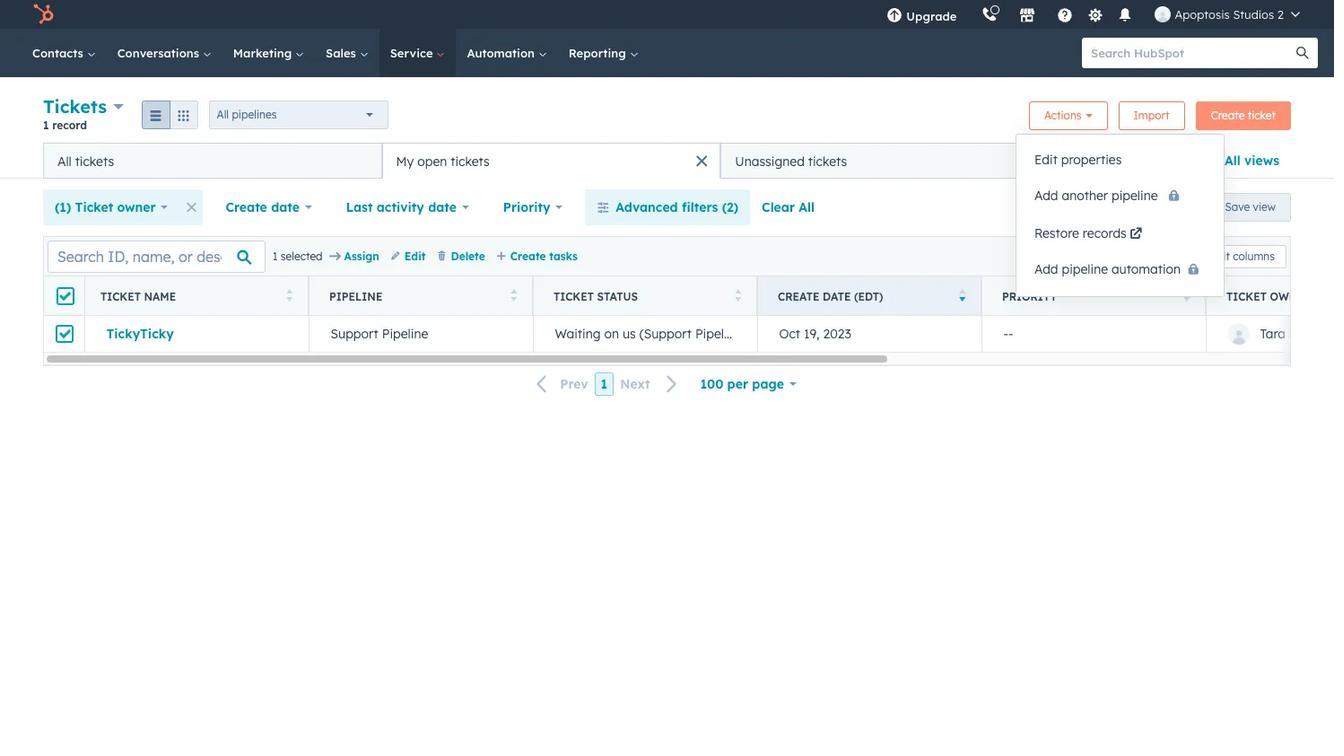 Task type: describe. For each thing, give the bounding box(es) containing it.
press to sort. image for pipeline
[[510, 289, 517, 301]]

selected
[[281, 249, 323, 263]]

calling icon button
[[975, 3, 1006, 26]]

marketplaces image
[[1020, 8, 1036, 24]]

add for add pipeline automation
[[1035, 261, 1059, 277]]

unassigned tickets button
[[721, 143, 1060, 179]]

marketplaces button
[[1009, 0, 1047, 29]]

ticket name
[[101, 289, 176, 303]]

all pipelines button
[[209, 100, 388, 129]]

--
[[1004, 326, 1014, 342]]

tickets for unassigned tickets
[[809, 153, 848, 169]]

1 button
[[595, 373, 614, 396]]

clear all button
[[750, 189, 827, 225]]

export button
[[1131, 245, 1188, 268]]

1 for 1 record
[[43, 118, 49, 132]]

1 record
[[43, 118, 87, 132]]

help button
[[1051, 0, 1081, 29]]

menu containing apoptosis studios 2
[[875, 0, 1313, 29]]

ticket for ticket status
[[554, 289, 594, 303]]

save view
[[1226, 200, 1276, 214]]

1 for 1
[[601, 376, 608, 392]]

upgrade image
[[887, 8, 903, 24]]

0 vertical spatial pipeline
[[329, 289, 383, 303]]

oct 19, 2023
[[780, 326, 852, 342]]

actions
[[1045, 108, 1082, 122]]

import
[[1134, 108, 1170, 122]]

(support
[[640, 326, 692, 342]]

create for create date
[[226, 199, 267, 215]]

delete button
[[437, 248, 485, 264]]

100 per page
[[700, 376, 785, 392]]

marketing link
[[222, 29, 315, 77]]

all views
[[1225, 153, 1280, 169]]

automation
[[467, 46, 538, 60]]

add for add view (3/5)
[[1098, 153, 1123, 169]]

records
[[1083, 225, 1127, 241]]

tickyticky
[[106, 326, 174, 342]]

all for all pipelines
[[217, 107, 229, 121]]

tara schultz image
[[1156, 6, 1172, 22]]

prev
[[560, 376, 588, 392]]

per
[[728, 376, 749, 392]]

columns
[[1233, 249, 1275, 263]]

edit for edit
[[405, 249, 426, 263]]

create date button
[[214, 189, 324, 225]]

all inside "button"
[[799, 199, 815, 215]]

date inside popup button
[[428, 199, 457, 215]]

tickyticky link
[[106, 326, 287, 342]]

clear all
[[762, 199, 815, 215]]

prev button
[[526, 373, 595, 396]]

edit for edit properties
[[1035, 152, 1058, 168]]

studios
[[1234, 7, 1275, 22]]

another
[[1062, 188, 1109, 204]]

assign button
[[330, 248, 380, 264]]

sales link
[[315, 29, 379, 77]]

settings image
[[1088, 8, 1104, 24]]

pipelines
[[232, 107, 277, 121]]

group inside tickets banner
[[141, 100, 198, 129]]

tickets for all tickets
[[75, 153, 114, 169]]

priority inside the priority popup button
[[503, 199, 551, 215]]

actions button
[[1029, 101, 1108, 130]]

all tickets button
[[43, 143, 382, 179]]

contacts link
[[22, 29, 107, 77]]

date for create date (edt)
[[823, 289, 851, 303]]

owner inside popup button
[[117, 199, 156, 215]]

ticket inside (1) ticket owner popup button
[[75, 199, 113, 215]]

conversations
[[117, 46, 203, 60]]

create date
[[226, 199, 300, 215]]

tara schultz 
[[1261, 326, 1335, 342]]

import button
[[1119, 101, 1185, 130]]

create tasks button
[[496, 248, 578, 264]]

edit button
[[390, 248, 426, 264]]

name
[[144, 289, 176, 303]]

(3/5)
[[1160, 153, 1191, 169]]

restore
[[1035, 225, 1080, 241]]

ticket status
[[554, 289, 638, 303]]

1 press to sort. element from the left
[[286, 289, 293, 304]]

all for all views
[[1225, 153, 1241, 169]]

100
[[700, 376, 724, 392]]

edit properties link
[[1017, 142, 1224, 178]]

search image
[[1297, 47, 1310, 59]]

tasks
[[550, 249, 578, 263]]

sales
[[326, 46, 360, 60]]

reporting link
[[558, 29, 649, 77]]

advanced
[[616, 199, 678, 215]]

create ticket
[[1212, 108, 1276, 122]]

status
[[597, 289, 638, 303]]

record
[[52, 118, 87, 132]]

(1)
[[55, 199, 71, 215]]

properties
[[1062, 152, 1122, 168]]

all tickets
[[57, 153, 114, 169]]

priority button
[[492, 189, 575, 225]]

on
[[604, 326, 619, 342]]

tara schultz button
[[1206, 316, 1335, 352]]

create for create ticket
[[1212, 108, 1245, 122]]

waiting on us (support pipeline) button
[[533, 316, 758, 352]]

my open tickets button
[[382, 143, 721, 179]]

tickets
[[43, 95, 107, 118]]

save
[[1226, 200, 1251, 214]]

view for save
[[1254, 200, 1276, 214]]

2023
[[824, 326, 852, 342]]

ticket owner
[[1227, 289, 1313, 303]]

delete
[[451, 249, 485, 263]]

1 selected
[[273, 249, 323, 263]]

open
[[418, 153, 447, 169]]

automation
[[1112, 261, 1181, 277]]

waiting
[[555, 326, 601, 342]]

pipeline inside support pipeline button
[[382, 326, 428, 342]]



Task type: locate. For each thing, give the bounding box(es) containing it.
19,
[[804, 326, 820, 342]]

add pipeline automation
[[1035, 261, 1181, 277]]

0 horizontal spatial press to sort. image
[[286, 289, 293, 301]]

create date (edt)
[[778, 289, 884, 303]]

add inside button
[[1035, 188, 1059, 204]]

save view button
[[1194, 193, 1292, 222]]

2 horizontal spatial tickets
[[809, 153, 848, 169]]

edit left properties
[[1035, 152, 1058, 168]]

0 vertical spatial priority
[[503, 199, 551, 215]]

pipeline down restore records on the top right
[[1062, 261, 1109, 277]]

2 vertical spatial add
[[1035, 261, 1059, 277]]

3 tickets from the left
[[809, 153, 848, 169]]

1 horizontal spatial edit
[[1035, 152, 1058, 168]]

apoptosis
[[1175, 7, 1230, 22]]

0 vertical spatial pipeline
[[1112, 188, 1158, 204]]

all inside popup button
[[217, 107, 229, 121]]

2 press to sort. element from the left
[[510, 289, 517, 304]]

create tasks
[[511, 249, 578, 263]]

descending sort. press to sort ascending. image
[[959, 289, 966, 301]]

support pipeline
[[331, 326, 428, 342]]

2 - from the left
[[1009, 326, 1014, 342]]

create ticket button
[[1196, 101, 1292, 130]]

all right clear
[[799, 199, 815, 215]]

pipeline inside button
[[1062, 261, 1109, 277]]

page
[[752, 376, 785, 392]]

2
[[1278, 7, 1284, 22]]

filters
[[682, 199, 718, 215]]

press to sort. element up 'pipeline)' at the right top
[[735, 289, 741, 304]]

0 horizontal spatial tickets
[[75, 153, 114, 169]]

date right activity
[[428, 199, 457, 215]]

(2)
[[722, 199, 739, 215]]

restore records link
[[1017, 215, 1224, 251]]

1 horizontal spatial press to sort. image
[[510, 289, 517, 301]]

add for add another pipeline
[[1035, 188, 1059, 204]]

1 horizontal spatial owner
[[1270, 289, 1313, 303]]

service link
[[379, 29, 456, 77]]

0 vertical spatial 1
[[43, 118, 49, 132]]

0 horizontal spatial 1
[[43, 118, 49, 132]]

all pipelines
[[217, 107, 277, 121]]

my open tickets
[[396, 153, 490, 169]]

view
[[1127, 153, 1156, 169], [1254, 200, 1276, 214]]

1 vertical spatial priority
[[1003, 289, 1058, 303]]

ticket right the (1)
[[75, 199, 113, 215]]

press to sort. element for pipeline
[[510, 289, 517, 304]]

3 press to sort. image from the left
[[1183, 289, 1190, 301]]

add view (3/5) button
[[1067, 143, 1213, 179]]

help image
[[1058, 8, 1074, 24]]

ticket down edit columns button in the top of the page
[[1227, 289, 1267, 303]]

tickets inside button
[[451, 153, 490, 169]]

pipeline inside button
[[1112, 188, 1158, 204]]

upgrade
[[907, 9, 957, 23]]

2 horizontal spatial 1
[[601, 376, 608, 392]]

priority up --
[[1003, 289, 1058, 303]]

pipeline)
[[696, 326, 746, 342]]

1 tickets from the left
[[75, 153, 114, 169]]

view left the (3/5)
[[1127, 153, 1156, 169]]

create down the "all tickets" button
[[226, 199, 267, 215]]

create left tasks
[[511, 249, 546, 263]]

create inside tickets banner
[[1212, 108, 1245, 122]]

press to sort. image down create tasks button
[[510, 289, 517, 301]]

ticket for ticket owner
[[1227, 289, 1267, 303]]

pipeline down 'add view (3/5)' popup button
[[1112, 188, 1158, 204]]

menu
[[875, 0, 1313, 29]]

all for all tickets
[[57, 153, 72, 169]]

press to sort. element down export button
[[1183, 289, 1190, 304]]

0 horizontal spatial edit
[[405, 249, 426, 263]]

view inside button
[[1254, 200, 1276, 214]]

ticket for ticket name
[[101, 289, 141, 303]]

1 horizontal spatial priority
[[1003, 289, 1058, 303]]

1 vertical spatial 1
[[273, 249, 278, 263]]

priority up create tasks button
[[503, 199, 551, 215]]

1 vertical spatial owner
[[1270, 289, 1313, 303]]

add view (3/5)
[[1098, 153, 1191, 169]]

last
[[346, 199, 373, 215]]

hubspot image
[[32, 4, 54, 25]]

add inside popup button
[[1098, 153, 1123, 169]]

menu item
[[970, 0, 973, 29]]

-
[[1004, 326, 1009, 342], [1009, 326, 1014, 342]]

oct 19, 2023 button
[[758, 316, 982, 352]]

0 horizontal spatial date
[[271, 199, 300, 215]]

press to sort. image
[[735, 289, 741, 301]]

ticket left name
[[101, 289, 141, 303]]

1 horizontal spatial tickets
[[451, 153, 490, 169]]

1 horizontal spatial date
[[428, 199, 457, 215]]

all inside button
[[57, 153, 72, 169]]

create up oct
[[778, 289, 820, 303]]

1 inside tickets banner
[[43, 118, 49, 132]]

view for add
[[1127, 153, 1156, 169]]

tickets down record
[[75, 153, 114, 169]]

0 horizontal spatial view
[[1127, 153, 1156, 169]]

0 vertical spatial add
[[1098, 153, 1123, 169]]

support
[[331, 326, 379, 342]]

ticket up the waiting
[[554, 289, 594, 303]]

all
[[217, 107, 229, 121], [1225, 153, 1241, 169], [57, 153, 72, 169], [799, 199, 815, 215]]

3 press to sort. element from the left
[[735, 289, 741, 304]]

descending sort. press to sort ascending. element
[[959, 289, 966, 304]]

advanced filters (2) button
[[586, 189, 750, 225]]

assign
[[344, 249, 380, 263]]

group
[[141, 100, 198, 129]]

edit columns button
[[1199, 245, 1287, 268]]

tickets banner
[[43, 93, 1292, 143]]

restore records
[[1035, 225, 1127, 241]]

Search ID, name, or description search field
[[48, 240, 266, 272]]

clear
[[762, 199, 795, 215]]

edit left columns
[[1211, 249, 1230, 263]]

1 vertical spatial pipeline
[[1062, 261, 1109, 277]]

0 vertical spatial owner
[[117, 199, 156, 215]]

all down 1 record
[[57, 153, 72, 169]]

4 press to sort. element from the left
[[1183, 289, 1190, 304]]

settings link
[[1085, 5, 1107, 24]]

next button
[[614, 373, 689, 396]]

2 press to sort. image from the left
[[510, 289, 517, 301]]

apoptosis studios 2 button
[[1145, 0, 1311, 29]]

add
[[1098, 153, 1123, 169], [1035, 188, 1059, 204], [1035, 261, 1059, 277]]

create for create tasks
[[511, 249, 546, 263]]

owner up the 'tara schultz'
[[1270, 289, 1313, 303]]

edit for edit columns
[[1211, 249, 1230, 263]]

date
[[271, 199, 300, 215], [428, 199, 457, 215], [823, 289, 851, 303]]

2 tickets from the left
[[451, 153, 490, 169]]

2 horizontal spatial press to sort. image
[[1183, 289, 1190, 301]]

1 vertical spatial pipeline
[[382, 326, 428, 342]]

date inside popup button
[[271, 199, 300, 215]]

0 horizontal spatial pipeline
[[1062, 261, 1109, 277]]

add inside button
[[1035, 261, 1059, 277]]

tara
[[1261, 326, 1286, 342]]

100 per page button
[[689, 366, 809, 402]]

notifications image
[[1118, 8, 1134, 24]]

support pipeline button
[[309, 316, 533, 352]]

service
[[390, 46, 437, 60]]

press to sort. element down 1 selected
[[286, 289, 293, 304]]

press to sort. element
[[286, 289, 293, 304], [510, 289, 517, 304], [735, 289, 741, 304], [1183, 289, 1190, 304]]

Search HubSpot search field
[[1083, 38, 1302, 68]]

all left pipelines
[[217, 107, 229, 121]]

pipeline
[[1112, 188, 1158, 204], [1062, 261, 1109, 277]]

view right save
[[1254, 200, 1276, 214]]

unassigned tickets
[[735, 153, 848, 169]]

pipeline up support
[[329, 289, 383, 303]]

create left the ticket
[[1212, 108, 1245, 122]]

owner
[[117, 199, 156, 215], [1270, 289, 1313, 303]]

create for create date (edt)
[[778, 289, 820, 303]]

1 right prev
[[601, 376, 608, 392]]

owner up search id, name, or description "search box"
[[117, 199, 156, 215]]

2 horizontal spatial edit
[[1211, 249, 1230, 263]]

date up 1 selected
[[271, 199, 300, 215]]

1 vertical spatial add
[[1035, 188, 1059, 204]]

1 left record
[[43, 118, 49, 132]]

my
[[396, 153, 414, 169]]

1 for 1 selected
[[273, 249, 278, 263]]

2 vertical spatial 1
[[601, 376, 608, 392]]

1 horizontal spatial pipeline
[[1112, 188, 1158, 204]]

1 vertical spatial view
[[1254, 200, 1276, 214]]

all left views
[[1225, 153, 1241, 169]]

press to sort. image down export button
[[1183, 289, 1190, 301]]

1 - from the left
[[1004, 326, 1009, 342]]

create inside popup button
[[226, 199, 267, 215]]

press to sort. image
[[286, 289, 293, 301], [510, 289, 517, 301], [1183, 289, 1190, 301]]

waiting on us (support pipeline)
[[555, 326, 746, 342]]

2 horizontal spatial date
[[823, 289, 851, 303]]

date left (edt)
[[823, 289, 851, 303]]

tickets
[[75, 153, 114, 169], [451, 153, 490, 169], [809, 153, 848, 169]]

press to sort. element down create tasks button
[[510, 289, 517, 304]]

1 horizontal spatial 1
[[273, 249, 278, 263]]

1 horizontal spatial view
[[1254, 200, 1276, 214]]

edit left delete button
[[405, 249, 426, 263]]

press to sort. element for priority
[[1183, 289, 1190, 304]]

automation link
[[456, 29, 558, 77]]

date for create date
[[271, 199, 300, 215]]

tickets right unassigned
[[809, 153, 848, 169]]

view inside popup button
[[1127, 153, 1156, 169]]

export
[[1143, 249, 1176, 263]]

unassigned
[[735, 153, 805, 169]]

activity
[[377, 199, 424, 215]]

1 press to sort. image from the left
[[286, 289, 293, 301]]

press to sort. image for priority
[[1183, 289, 1190, 301]]

pipeline
[[329, 289, 383, 303], [382, 326, 428, 342]]

apoptosis studios 2
[[1175, 7, 1284, 22]]

notifications button
[[1111, 0, 1141, 29]]

last activity date
[[346, 199, 457, 215]]

pipeline right support
[[382, 326, 428, 342]]

0 horizontal spatial priority
[[503, 199, 551, 215]]

0 horizontal spatial owner
[[117, 199, 156, 215]]

calling icon image
[[982, 7, 999, 23]]

press to sort. image down 1 selected
[[286, 289, 293, 301]]

tickets right open
[[451, 153, 490, 169]]

1 inside button
[[601, 376, 608, 392]]

(1) ticket owner button
[[43, 189, 180, 225]]

us
[[623, 326, 636, 342]]

add another pipeline button
[[1017, 178, 1224, 215]]

ticket
[[75, 199, 113, 215], [101, 289, 141, 303], [554, 289, 594, 303], [1227, 289, 1267, 303]]

1 left 'selected'
[[273, 249, 278, 263]]

pagination navigation
[[526, 372, 689, 396]]

marketing
[[233, 46, 295, 60]]

reporting
[[569, 46, 630, 60]]

(edt)
[[855, 289, 884, 303]]

0 vertical spatial view
[[1127, 153, 1156, 169]]

next
[[620, 376, 650, 392]]

press to sort. element for ticket status
[[735, 289, 741, 304]]



Task type: vqa. For each thing, say whether or not it's contained in the screenshot.
Search name or description search field
no



